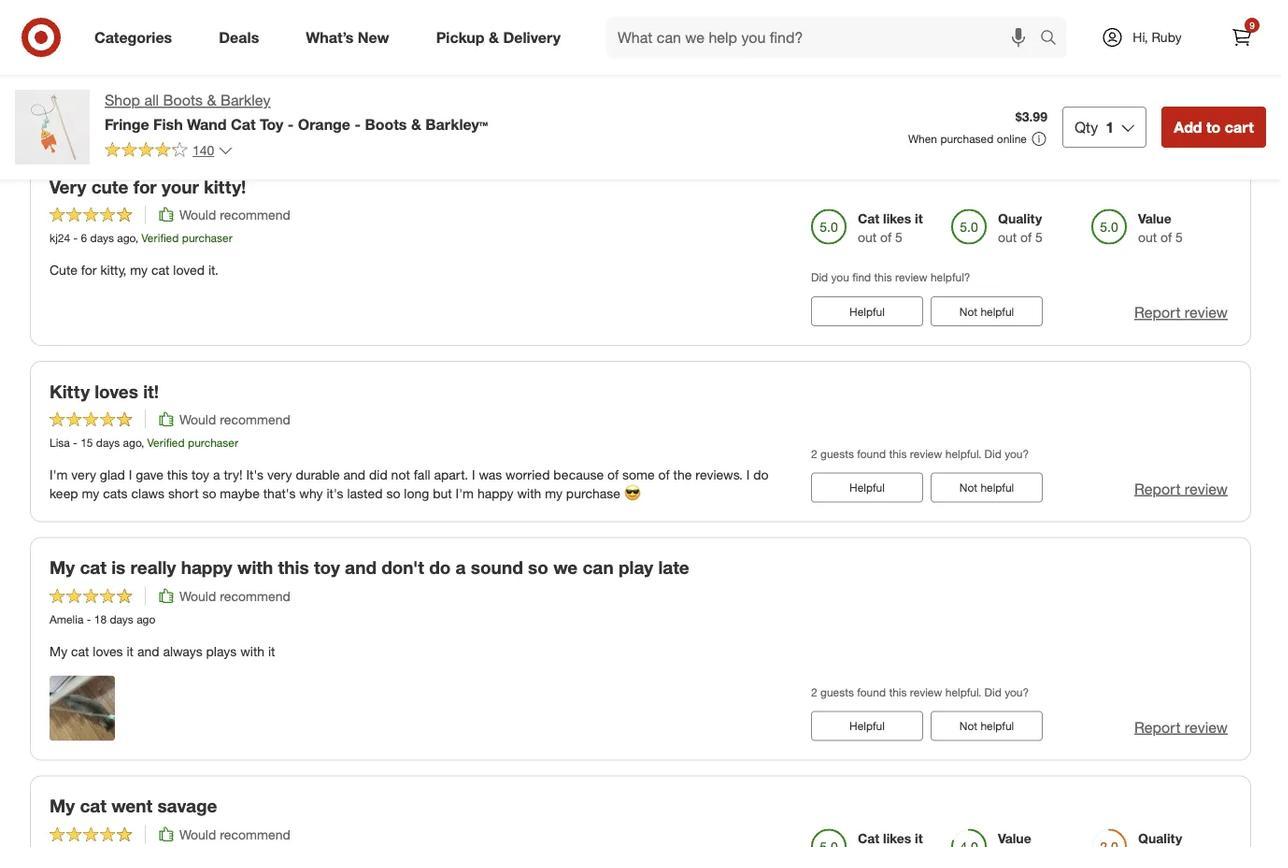 Task type: locate. For each thing, give the bounding box(es) containing it.
purchaser
[[220, 73, 271, 87], [182, 231, 233, 245], [188, 435, 238, 449]]

my up amelia
[[50, 557, 75, 578]]

0 horizontal spatial &
[[207, 91, 216, 109]]

2 vertical spatial helpful button
[[811, 711, 924, 741]]

1 vertical spatial my
[[50, 643, 67, 659]]

0 vertical spatial helpful
[[850, 304, 885, 318]]

9
[[1250, 19, 1255, 31]]

it inside cat likes it out of 5
[[915, 210, 923, 226]]

, up gave
[[141, 435, 144, 449]]

cute down cute cat toy - 6 days ago , verified purchaser
[[149, 104, 174, 120]]

it
[[283, 104, 290, 120], [574, 104, 581, 120], [915, 210, 923, 226], [127, 643, 134, 659], [268, 643, 275, 659], [915, 830, 923, 846]]

3 not helpful button from the top
[[931, 473, 1043, 503]]

3 recommend from the top
[[220, 587, 291, 604]]

search
[[1032, 30, 1077, 48]]

of inside value out of 5
[[1161, 229, 1173, 245]]

would up "always"
[[179, 587, 216, 604]]

0 vertical spatial loves
[[95, 380, 138, 402]]

1 vertical spatial i'm
[[456, 485, 474, 501]]

cute for kitty, my cat loved it.
[[50, 262, 219, 278]]

loves down amelia - 18 days ago
[[93, 643, 123, 659]]

2 5 from the left
[[1036, 229, 1043, 245]]

1 vertical spatial do
[[429, 557, 451, 578]]

with down worried
[[517, 485, 542, 501]]

very
[[71, 466, 96, 483], [267, 466, 292, 483]]

your
[[162, 176, 199, 197]]

1 vertical spatial &
[[207, 91, 216, 109]]

1 vertical spatial a
[[456, 557, 466, 578]]

5 inside cat likes it out of 5
[[896, 229, 903, 245]]

1 love from the left
[[99, 104, 123, 120]]

was
[[479, 466, 502, 483]]

4 not helpful from the top
[[960, 719, 1015, 733]]

1 vertical spatial ,
[[135, 231, 138, 245]]

my cat loves it and always plays with it
[[50, 643, 275, 659]]

4 not from the top
[[960, 719, 978, 733]]

wooden
[[633, 104, 680, 120]]

i left was
[[472, 466, 475, 483]]

days for 18
[[110, 612, 134, 626]]

a left try!
[[213, 466, 220, 483]]

2 not from the top
[[960, 304, 978, 318]]

ago up my cat loves it and always plays with it
[[137, 612, 156, 626]]

find down cat likes it out of 5
[[853, 270, 872, 284]]

3 report review from the top
[[1135, 480, 1228, 498]]

helpful for first the not helpful button from the bottom
[[981, 719, 1015, 733]]

5 for quality out of 5
[[1036, 229, 1043, 245]]

did you find this review helpful? up when
[[811, 65, 971, 79]]

15
[[81, 435, 93, 449]]

4 report review from the top
[[1135, 718, 1228, 736]]

& right pickup
[[489, 28, 499, 46]]

try!
[[224, 466, 243, 483]]

cats down glad
[[103, 485, 128, 501]]

my down amelia
[[50, 643, 67, 659]]

this inside the i'm very glad i gave this toy a try! it's very durable and did not fall apart. i was worried because of some of the reviews. i do keep my cats claws short so maybe that's why it's lasted so long but i'm happy with my purchase 😎
[[167, 466, 188, 483]]

1 vertical spatial 6
[[81, 231, 87, 245]]

recommend
[[220, 206, 291, 223], [220, 411, 291, 427], [220, 587, 291, 604], [220, 826, 291, 842]]

3 would from the top
[[179, 587, 216, 604]]

would recommend for for
[[179, 206, 291, 223]]

verified up 'cute for kitty, my cat loved it.'
[[141, 231, 179, 245]]

love left all
[[99, 104, 123, 120]]

6 right kj24
[[81, 231, 87, 245]]

purchased
[[941, 132, 994, 146]]

5
[[896, 229, 903, 245], [1036, 229, 1043, 245], [1176, 229, 1183, 245]]

would recommend for is
[[179, 587, 291, 604]]

1 likes from the top
[[884, 210, 912, 226]]

helpful for my cat is really happy with this toy and don't do a sound so we can play late
[[850, 719, 885, 733]]

0 vertical spatial guests
[[821, 446, 854, 460]]

days right 15 on the left bottom of page
[[96, 435, 120, 449]]

2 helpful from the top
[[850, 481, 885, 495]]

strings
[[361, 104, 401, 120]]

a inside the i'm very glad i gave this toy a try! it's very durable and did not fall apart. i was worried because of some of the reviews. i do keep my cats claws short so maybe that's why it's lasted so long but i'm happy with my purchase 😎
[[213, 466, 220, 483]]

likes for cat likes it out of 5
[[884, 210, 912, 226]]

happy down was
[[478, 485, 514, 501]]

report
[[1135, 99, 1181, 117], [1135, 303, 1181, 321], [1135, 480, 1181, 498], [1135, 718, 1181, 736]]

1 horizontal spatial 5
[[1036, 229, 1043, 245]]

, for for
[[135, 231, 138, 245]]

1 vertical spatial verified
[[141, 231, 179, 245]]

1 would recommend from the top
[[179, 206, 291, 223]]

would
[[179, 206, 216, 223], [179, 411, 216, 427], [179, 587, 216, 604], [179, 826, 216, 842]]

3 helpful from the top
[[850, 719, 885, 733]]

ago up gave
[[123, 435, 141, 449]]

2 did you find this review helpful? from the top
[[811, 270, 971, 284]]

3 not helpful from the top
[[960, 481, 1015, 495]]

with inside the i'm very glad i gave this toy a try! it's very durable and did not fall apart. i was worried because of some of the reviews. i do keep my cats claws short so maybe that's why it's lasted so long but i'm happy with my purchase 😎
[[517, 485, 542, 501]]

days up all
[[129, 73, 152, 87]]

0 vertical spatial &
[[489, 28, 499, 46]]

purchaser up it.
[[182, 231, 233, 245]]

out
[[858, 229, 877, 245], [998, 229, 1017, 245], [1139, 229, 1158, 245]]

review
[[896, 65, 928, 79], [1185, 99, 1228, 117], [896, 270, 928, 284], [1185, 303, 1228, 321], [910, 446, 943, 460], [1185, 480, 1228, 498], [910, 685, 943, 699], [1185, 718, 1228, 736]]

1 vertical spatial for
[[81, 262, 97, 278]]

cat
[[92, 18, 118, 39], [75, 73, 90, 87], [178, 104, 196, 120], [858, 210, 880, 226], [151, 262, 170, 278], [80, 557, 106, 578], [71, 643, 89, 659], [80, 795, 106, 817], [858, 830, 880, 846]]

i right reviews.
[[747, 466, 750, 483]]

the
[[126, 104, 145, 120], [494, 104, 513, 120], [610, 104, 629, 120], [674, 466, 692, 483]]

1 horizontal spatial quality
[[1139, 830, 1183, 846]]

2 you from the top
[[832, 270, 850, 284]]

a left sound
[[456, 557, 466, 578]]

and up lasted
[[344, 466, 366, 483]]

0 vertical spatial for
[[133, 176, 157, 197]]

days for 6
[[90, 231, 114, 245]]

2 helpful? from the top
[[931, 270, 971, 284]]

1 horizontal spatial ,
[[141, 435, 144, 449]]

report review for second the not helpful button
[[1135, 303, 1228, 321]]

and inside the i'm very glad i gave this toy a try! it's very durable and did not fall apart. i was worried because of some of the reviews. i do keep my cats claws short so maybe that's why it's lasted so long but i'm happy with my purchase 😎
[[344, 466, 366, 483]]

2 helpful from the top
[[981, 304, 1015, 318]]

boots up "fish"
[[163, 91, 203, 109]]

2 out from the left
[[998, 229, 1017, 245]]

not helpful for first the not helpful button from the bottom
[[960, 719, 1015, 733]]

1 my from the top
[[50, 557, 75, 578]]

4 helpful from the top
[[981, 719, 1015, 733]]

did you find this review helpful? for cute cat toy
[[811, 65, 971, 79]]

1 found from the top
[[858, 446, 886, 460]]

you
[[832, 65, 850, 79], [832, 270, 850, 284]]

happy inside the i'm very glad i gave this toy a try! it's very durable and did not fall apart. i was worried because of some of the reviews. i do keep my cats claws short so maybe that's why it's lasted so long but i'm happy with my purchase 😎
[[478, 485, 514, 501]]

1 2 guests found this review helpful. did you? from the top
[[811, 446, 1029, 460]]

0 vertical spatial found
[[858, 446, 886, 460]]

would recommend up plays
[[179, 587, 291, 604]]

2 report review from the top
[[1135, 303, 1228, 321]]

1 vertical spatial cats
[[103, 485, 128, 501]]

0 horizontal spatial cats
[[71, 104, 95, 120]]

you? for my cat is really happy with this toy and don't do a sound so we can play late
[[1005, 685, 1029, 699]]

new
[[358, 28, 390, 46]]

1 report review from the top
[[1135, 99, 1228, 117]]

guests for my cat is really happy with this toy and don't do a sound so we can play late
[[821, 685, 854, 699]]

2 horizontal spatial ,
[[174, 73, 177, 87]]

1 5 from the left
[[896, 229, 903, 245]]

not helpful for second the not helpful button
[[960, 304, 1015, 318]]

deals link
[[203, 17, 283, 58]]

0 vertical spatial purchaser
[[220, 73, 271, 87]]

2 horizontal spatial &
[[489, 28, 499, 46]]

1 would from the top
[[179, 206, 216, 223]]

1 did you find this review helpful? from the top
[[811, 65, 971, 79]]

2 vertical spatial my
[[50, 795, 75, 817]]

0 vertical spatial helpful button
[[811, 296, 924, 326]]

cute cat toy - 6 days ago , verified purchaser
[[50, 73, 271, 87]]

ago for 15
[[123, 435, 141, 449]]

for left 'kitty,'
[[81, 262, 97, 278]]

0 vertical spatial cats
[[71, 104, 95, 120]]

3 would recommend from the top
[[179, 587, 291, 604]]

helpful.
[[946, 446, 982, 460], [946, 685, 982, 699]]

so down not
[[386, 485, 401, 501]]

add
[[1174, 118, 1203, 136]]

1 vertical spatial helpful button
[[811, 473, 924, 503]]

always
[[163, 643, 203, 659]]

3 report from the top
[[1135, 480, 1181, 498]]

would for it!
[[179, 411, 216, 427]]

find
[[853, 65, 872, 79], [853, 270, 872, 284]]

very up keep
[[71, 466, 96, 483]]

1 vertical spatial happy
[[181, 557, 233, 578]]

1 horizontal spatial boots
[[365, 115, 407, 133]]

1 out from the left
[[858, 229, 877, 245]]

0 vertical spatial you
[[832, 65, 850, 79]]

so left we
[[528, 557, 549, 578]]

1 report from the top
[[1135, 99, 1181, 117]]

0 horizontal spatial so
[[202, 485, 216, 501]]

1 helpful. from the top
[[946, 446, 982, 460]]

0 vertical spatial 6
[[119, 73, 125, 87]]

would recommend up try!
[[179, 411, 291, 427]]

would down "savage"
[[179, 826, 216, 842]]

0 vertical spatial helpful?
[[931, 65, 971, 79]]

days for 15
[[96, 435, 120, 449]]

2 would from the top
[[179, 411, 216, 427]]

0 horizontal spatial love
[[99, 104, 123, 120]]

but down 'apart.'
[[433, 485, 452, 501]]

out inside value out of 5
[[1139, 229, 1158, 245]]

with down maybe
[[237, 557, 273, 578]]

likes for cat likes it
[[884, 830, 912, 846]]

helpful? for very cute for your kitty!
[[931, 270, 971, 284]]

3 out from the left
[[1139, 229, 1158, 245]]

ago up 'cute for kitty, my cat loved it.'
[[117, 231, 135, 245]]

helpful
[[981, 99, 1015, 114], [981, 304, 1015, 318], [981, 481, 1015, 495], [981, 719, 1015, 733]]

lisa - 15 days ago , verified purchaser
[[50, 435, 238, 449]]

2 guests from the top
[[821, 685, 854, 699]]

1 vertical spatial found
[[858, 685, 886, 699]]

2 vertical spatial verified
[[147, 435, 185, 449]]

recommend for for
[[220, 206, 291, 223]]

0 vertical spatial did you find this review helpful?
[[811, 65, 971, 79]]

loves left it! at the left top of the page
[[95, 380, 138, 402]]

so right short
[[202, 485, 216, 501]]

love right it,
[[467, 104, 490, 120]]

likes
[[884, 210, 912, 226], [884, 830, 912, 846]]

1 vertical spatial likes
[[884, 830, 912, 846]]

would recommend down kitty!
[[179, 206, 291, 223]]

0 horizontal spatial a
[[213, 466, 220, 483]]

1 horizontal spatial very
[[267, 466, 292, 483]]

5 for value out of 5
[[1176, 229, 1183, 245]]

2 2 guests found this review helpful. did you? from the top
[[811, 685, 1029, 699]]

guests for kitty loves it!
[[821, 446, 854, 460]]

not for second the not helpful button
[[960, 304, 978, 318]]

1 helpful? from the top
[[931, 65, 971, 79]]

0 vertical spatial ,
[[174, 73, 177, 87]]

2
[[811, 446, 818, 460], [811, 685, 818, 699]]

1 recommend from the top
[[220, 206, 291, 223]]

would recommend down "savage"
[[179, 826, 291, 842]]

1 you from the top
[[832, 65, 850, 79]]

2 you? from the top
[[1005, 685, 1029, 699]]

0 vertical spatial my
[[50, 557, 75, 578]]

quality
[[998, 210, 1043, 226], [1139, 830, 1183, 846]]

cat likes it out of 5
[[858, 210, 923, 245]]

the left wooden
[[610, 104, 629, 120]]

2 vertical spatial ,
[[141, 435, 144, 449]]

found
[[858, 446, 886, 460], [858, 685, 886, 699]]

and left don't
[[345, 557, 377, 578]]

guest review image 1 of 1, zoom in image
[[50, 675, 115, 741]]

my
[[50, 104, 67, 120], [130, 262, 148, 278], [82, 485, 99, 501], [545, 485, 563, 501]]

1 find from the top
[[853, 65, 872, 79]]

toy
[[260, 115, 284, 133]]

do right reviews.
[[754, 466, 769, 483]]

toy up "shop" at top
[[93, 73, 109, 87]]

1 vertical spatial did you find this review helpful?
[[811, 270, 971, 284]]

loved
[[173, 262, 205, 278]]

days
[[129, 73, 152, 87], [90, 231, 114, 245], [96, 435, 120, 449], [110, 612, 134, 626]]

2 likes from the top
[[884, 830, 912, 846]]

1 you? from the top
[[1005, 446, 1029, 460]]

happy right the really
[[181, 557, 233, 578]]

3 helpful from the top
[[981, 481, 1015, 495]]

2 vertical spatial &
[[411, 115, 421, 133]]

verified up gave
[[147, 435, 185, 449]]

0 vertical spatial find
[[853, 65, 872, 79]]

0 horizontal spatial boots
[[163, 91, 203, 109]]

fall
[[414, 466, 431, 483]]

- left 18 in the left of the page
[[87, 612, 91, 626]]

helpful button
[[811, 296, 924, 326], [811, 473, 924, 503], [811, 711, 924, 741]]

1 vertical spatial 2 guests found this review helpful. did you?
[[811, 685, 1029, 699]]

2 horizontal spatial so
[[528, 557, 549, 578]]

verified for it!
[[147, 435, 185, 449]]

is
[[111, 557, 126, 578]]

don't
[[382, 557, 424, 578]]

gave
[[136, 466, 164, 483]]

my down because
[[545, 485, 563, 501]]

report for report review 'button' associated with first the not helpful button from the bottom
[[1135, 718, 1181, 736]]

because
[[554, 466, 604, 483]]

found for kitty loves it!
[[858, 446, 886, 460]]

cat
[[231, 115, 256, 133]]

1 guests from the top
[[821, 446, 854, 460]]

verified for for
[[141, 231, 179, 245]]

would down your
[[179, 206, 216, 223]]

0 vertical spatial a
[[213, 466, 220, 483]]

reviews.
[[696, 466, 743, 483]]

not helpful for third the not helpful button from the top
[[960, 481, 1015, 495]]

2 recommend from the top
[[220, 411, 291, 427]]

3 helpful button from the top
[[811, 711, 924, 741]]

2 find from the top
[[853, 270, 872, 284]]

not for first the not helpful button from the bottom
[[960, 719, 978, 733]]

helpful?
[[931, 65, 971, 79], [931, 270, 971, 284]]

2 for my cat is really happy with this toy and don't do a sound so we can play late
[[811, 685, 818, 699]]

1 horizontal spatial &
[[411, 115, 421, 133]]

0 vertical spatial helpful.
[[946, 446, 982, 460]]

2 my from the top
[[50, 643, 67, 659]]

2 vertical spatial helpful
[[850, 719, 885, 733]]

do right don't
[[429, 557, 451, 578]]

my for my cat went savage
[[50, 795, 75, 817]]

days up 'kitty,'
[[90, 231, 114, 245]]

out inside cat likes it out of 5
[[858, 229, 877, 245]]

qty
[[1075, 118, 1099, 136]]

report review button for first the not helpful button from the bottom
[[1135, 717, 1228, 738]]

very up that's
[[267, 466, 292, 483]]

3 5 from the left
[[1176, 229, 1183, 245]]

did you find this review helpful? down cat likes it out of 5
[[811, 270, 971, 284]]

of inside quality out of 5
[[1021, 229, 1032, 245]]

some
[[623, 466, 655, 483]]

0 vertical spatial happy
[[478, 485, 514, 501]]

helpful
[[850, 304, 885, 318], [850, 481, 885, 495], [850, 719, 885, 733]]

, up "fish"
[[174, 73, 177, 87]]

1 vertical spatial 2
[[811, 685, 818, 699]]

4 would from the top
[[179, 826, 216, 842]]

purchaser up barkley
[[220, 73, 271, 87]]

2 would recommend from the top
[[179, 411, 291, 427]]

so
[[202, 485, 216, 501], [386, 485, 401, 501], [528, 557, 549, 578]]

1 vertical spatial with
[[237, 557, 273, 578]]

0 vertical spatial 2 guests found this review helpful. did you?
[[811, 446, 1029, 460]]

4 report from the top
[[1135, 718, 1181, 736]]

1 vertical spatial helpful.
[[946, 685, 982, 699]]

1 not helpful button from the top
[[931, 92, 1043, 121]]

0 horizontal spatial out
[[858, 229, 877, 245]]

helpful button for kitty loves it!
[[811, 473, 924, 503]]

cats left "shop" at top
[[71, 104, 95, 120]]

would up lisa - 15 days ago , verified purchaser
[[179, 411, 216, 427]]

my right keep
[[82, 485, 99, 501]]

plays
[[206, 643, 237, 659]]

2 report from the top
[[1135, 303, 1181, 321]]

2 horizontal spatial 5
[[1176, 229, 1183, 245]]

1 horizontal spatial value
[[1139, 210, 1172, 226]]

out inside quality out of 5
[[998, 229, 1017, 245]]

0 horizontal spatial very
[[71, 466, 96, 483]]

1 horizontal spatial cats
[[103, 485, 128, 501]]

1 vertical spatial find
[[853, 270, 872, 284]]

1 vertical spatial helpful?
[[931, 270, 971, 284]]

do inside the i'm very glad i gave this toy a try! it's very durable and did not fall apart. i was worried because of some of the reviews. i do keep my cats claws short so maybe that's why it's lasted so long but i'm happy with my purchase 😎
[[754, 466, 769, 483]]

, up 'cute for kitty, my cat loved it.'
[[135, 231, 138, 245]]

my for my cat loves it and always plays with it
[[50, 643, 67, 659]]

helpful. for my cat is really happy with this toy and don't do a sound so we can play late
[[946, 685, 982, 699]]

not
[[391, 466, 410, 483]]

my left "shop" at top
[[50, 104, 67, 120]]

value inside value out of 5
[[1139, 210, 1172, 226]]

my left went
[[50, 795, 75, 817]]

0 horizontal spatial value
[[998, 830, 1032, 846]]

i'm up keep
[[50, 466, 68, 483]]

- left the strings
[[355, 115, 361, 133]]

i
[[246, 104, 249, 120], [460, 104, 463, 120], [129, 466, 132, 483], [472, 466, 475, 483], [747, 466, 750, 483]]

0 horizontal spatial i'm
[[50, 466, 68, 483]]

0 horizontal spatial happy
[[181, 557, 233, 578]]

guests
[[821, 446, 854, 460], [821, 685, 854, 699]]

0 horizontal spatial quality
[[998, 210, 1043, 226]]

1 vertical spatial value
[[998, 830, 1032, 846]]

online
[[997, 132, 1027, 146]]

0 vertical spatial value
[[1139, 210, 1172, 226]]

i'm down 'apart.'
[[456, 485, 474, 501]]

1 helpful from the top
[[850, 304, 885, 318]]

1 horizontal spatial do
[[754, 466, 769, 483]]

2 horizontal spatial out
[[1139, 229, 1158, 245]]

quality inside quality out of 5
[[998, 210, 1043, 226]]

0 vertical spatial you?
[[1005, 446, 1029, 460]]

the left reviews.
[[674, 466, 692, 483]]

purchaser up try!
[[188, 435, 238, 449]]

helpful? for cute cat toy
[[931, 65, 971, 79]]

likes inside cat likes it out of 5
[[884, 210, 912, 226]]

recommend for it!
[[220, 411, 291, 427]]

hi, ruby
[[1133, 29, 1182, 45]]

purchaser for kitty loves it!
[[188, 435, 238, 449]]

5 inside quality out of 5
[[1036, 229, 1043, 245]]

1 vertical spatial you?
[[1005, 685, 1029, 699]]

the left design
[[494, 104, 513, 120]]

helpful. for kitty loves it!
[[946, 446, 982, 460]]

2 vertical spatial purchaser
[[188, 435, 238, 449]]

pickup
[[436, 28, 485, 46]]

3 my from the top
[[50, 795, 75, 817]]

0 vertical spatial 2
[[811, 446, 818, 460]]

- left 15 on the left bottom of page
[[73, 435, 77, 449]]

verified
[[180, 73, 217, 87], [141, 231, 179, 245], [147, 435, 185, 449]]

6 up "shop" at top
[[119, 73, 125, 87]]

4 report review button from the top
[[1135, 717, 1228, 738]]

boots right have
[[365, 115, 407, 133]]

& up 'wand'
[[207, 91, 216, 109]]

verified up toy,
[[180, 73, 217, 87]]

would recommend
[[179, 206, 291, 223], [179, 411, 291, 427], [179, 587, 291, 604], [179, 826, 291, 842]]

2 not helpful from the top
[[960, 304, 1015, 318]]

1 vertical spatial helpful
[[850, 481, 885, 495]]

did you find this review helpful?
[[811, 65, 971, 79], [811, 270, 971, 284]]

1 2 from the top
[[811, 446, 818, 460]]

2 report review button from the top
[[1135, 302, 1228, 323]]

i right it,
[[460, 104, 463, 120]]

2 guests found this review helpful. did you? for my cat is really happy with this toy and don't do a sound so we can play late
[[811, 685, 1029, 699]]

2 helpful button from the top
[[811, 473, 924, 503]]

toy,
[[200, 104, 219, 120]]

cute right very
[[91, 176, 128, 197]]

not for third the not helpful button from the top
[[960, 481, 978, 495]]

0 vertical spatial likes
[[884, 210, 912, 226]]

2 helpful. from the top
[[946, 685, 982, 699]]

report review for first the not helpful button from the bottom
[[1135, 718, 1228, 736]]

cute up image of fringe fish wand cat toy - orange - boots & barkley™
[[50, 73, 71, 87]]

1 horizontal spatial love
[[467, 104, 490, 120]]

with right plays
[[240, 643, 265, 659]]

do
[[754, 466, 769, 483], [429, 557, 451, 578]]

and
[[585, 104, 607, 120], [344, 466, 366, 483], [345, 557, 377, 578], [137, 643, 159, 659]]

find down what can we help you find? suggestions appear below search box
[[853, 65, 872, 79]]

toy up short
[[192, 466, 210, 483]]

1 horizontal spatial out
[[998, 229, 1017, 245]]

value out of 5
[[1139, 210, 1183, 245]]

helpful for third the not helpful button from the top
[[981, 481, 1015, 495]]

1 vertical spatial you
[[832, 270, 850, 284]]

for left your
[[133, 176, 157, 197]]

report review button for third the not helpful button from the top
[[1135, 478, 1228, 500]]

& left it,
[[411, 115, 421, 133]]

2 found from the top
[[858, 685, 886, 699]]

0 horizontal spatial 5
[[896, 229, 903, 245]]

5 inside value out of 5
[[1176, 229, 1183, 245]]

shop all boots & barkley fringe fish wand cat toy - orange - boots & barkley™
[[105, 91, 488, 133]]

1 vertical spatial quality
[[1139, 830, 1183, 846]]

0 vertical spatial do
[[754, 466, 769, 483]]

1 vertical spatial loves
[[93, 643, 123, 659]]

2 2 from the top
[[811, 685, 818, 699]]

cart
[[1225, 118, 1255, 136]]

days right 18 in the left of the page
[[110, 612, 134, 626]]

0 horizontal spatial ,
[[135, 231, 138, 245]]

3 report review button from the top
[[1135, 478, 1228, 500]]

3 not from the top
[[960, 481, 978, 495]]

0 vertical spatial with
[[517, 485, 542, 501]]

1 horizontal spatial happy
[[478, 485, 514, 501]]



Task type: vqa. For each thing, say whether or not it's contained in the screenshot.
of within the Value Out Of 5
yes



Task type: describe. For each thing, give the bounding box(es) containing it.
found for my cat is really happy with this toy and don't do a sound so we can play late
[[858, 685, 886, 699]]

went
[[111, 795, 152, 817]]

i right glad
[[129, 466, 132, 483]]

helpful for second the not helpful button
[[981, 304, 1015, 318]]

What can we help you find? suggestions appear below search field
[[607, 17, 1045, 58]]

the left "fish"
[[126, 104, 145, 120]]

keep
[[50, 485, 78, 501]]

find for cute cat toy
[[853, 65, 872, 79]]

to
[[1207, 118, 1221, 136]]

4 recommend from the top
[[220, 826, 291, 842]]

would recommend for it!
[[179, 411, 291, 427]]

toy up cute cat toy - 6 days ago , verified purchaser
[[123, 18, 149, 39]]

& inside pickup & delivery "link"
[[489, 28, 499, 46]]

late
[[659, 557, 690, 578]]

categories
[[94, 28, 172, 46]]

claws
[[131, 485, 165, 501]]

cats inside the i'm very glad i gave this toy a try! it's very durable and did not fall apart. i was worried because of some of the reviews. i do keep my cats claws short so maybe that's why it's lasted so long but i'm happy with my purchase 😎
[[103, 485, 128, 501]]

when
[[909, 132, 938, 146]]

my cat went savage
[[50, 795, 217, 817]]

out for value out of 5
[[1139, 229, 1158, 245]]

- right toy
[[288, 115, 294, 133]]

1 vertical spatial boots
[[365, 115, 407, 133]]

i left wish in the left top of the page
[[246, 104, 249, 120]]

glad
[[100, 466, 125, 483]]

1 horizontal spatial a
[[456, 557, 466, 578]]

have
[[330, 104, 358, 120]]

very cute for your kitty!
[[50, 176, 246, 197]]

amelia
[[50, 612, 84, 626]]

report for second the not helpful button's report review 'button'
[[1135, 303, 1181, 321]]

report review for third the not helpful button from the top
[[1135, 480, 1228, 498]]

2 love from the left
[[467, 104, 490, 120]]

kj24
[[50, 231, 70, 245]]

kj24 - 6 days ago , verified purchaser
[[50, 231, 233, 245]]

2 guests found this review helpful. did you? for kitty loves it!
[[811, 446, 1029, 460]]

report for third the not helpful button from the top report review 'button'
[[1135, 480, 1181, 498]]

4 would recommend from the top
[[179, 826, 291, 842]]

and left "always"
[[137, 643, 159, 659]]

out for quality out of 5
[[998, 229, 1017, 245]]

would for is
[[179, 587, 216, 604]]

categories link
[[79, 17, 196, 58]]

ruby
[[1152, 29, 1182, 45]]

it!
[[143, 380, 159, 402]]

1 very from the left
[[71, 466, 96, 483]]

1 not from the top
[[960, 99, 978, 114]]

purchase
[[566, 485, 621, 501]]

value for value out of 5
[[1139, 210, 1172, 226]]

lisa
[[50, 435, 70, 449]]

add to cart
[[1174, 118, 1255, 136]]

, for it!
[[141, 435, 144, 449]]

my right 'kitty,'
[[130, 262, 148, 278]]

barkley
[[221, 91, 271, 109]]

why
[[299, 485, 323, 501]]

toy inside the i'm very glad i gave this toy a try! it's very durable and did not fall apart. i was worried because of some of the reviews. i do keep my cats claws short so maybe that's why it's lasted so long but i'm happy with my purchase 😎
[[192, 466, 210, 483]]

2 vertical spatial with
[[240, 643, 265, 659]]

1 horizontal spatial so
[[386, 485, 401, 501]]

- right kj24
[[73, 231, 78, 245]]

kitty
[[50, 380, 90, 402]]

wand
[[187, 115, 227, 133]]

0 horizontal spatial for
[[81, 262, 97, 278]]

value for value
[[998, 830, 1032, 846]]

report for 4th report review 'button' from the bottom of the page
[[1135, 99, 1181, 117]]

2 not helpful button from the top
[[931, 296, 1043, 326]]

ago for 18
[[137, 612, 156, 626]]

hi,
[[1133, 29, 1149, 45]]

report review button for second the not helpful button
[[1135, 302, 1228, 323]]

it's
[[327, 485, 344, 501]]

what's new
[[306, 28, 390, 46]]

that's
[[263, 485, 296, 501]]

quality for quality
[[1139, 830, 1183, 846]]

amelia - 18 days ago
[[50, 612, 156, 626]]

we
[[554, 557, 578, 578]]

search button
[[1032, 17, 1077, 62]]

would for for
[[179, 206, 216, 223]]

what's
[[306, 28, 354, 46]]

when purchased online
[[909, 132, 1027, 146]]

helpful for kitty loves it!
[[850, 481, 885, 495]]

you? for kitty loves it!
[[1005, 446, 1029, 460]]

0 horizontal spatial do
[[429, 557, 451, 578]]

very
[[50, 176, 86, 197]]

cute left categories on the left top
[[50, 18, 87, 39]]

toy down the it's
[[314, 557, 340, 578]]

didn't
[[293, 104, 327, 120]]

4 not helpful button from the top
[[931, 711, 1043, 741]]

image of fringe fish wand cat toy - orange - boots & barkley™ image
[[15, 90, 90, 165]]

😎
[[624, 485, 637, 501]]

really
[[130, 557, 176, 578]]

it's
[[246, 466, 264, 483]]

but inside the i'm very glad i gave this toy a try! it's very durable and did not fall apart. i was worried because of some of the reviews. i do keep my cats claws short so maybe that's why it's lasted so long but i'm happy with my purchase 😎
[[433, 485, 452, 501]]

you for cute cat toy
[[832, 65, 850, 79]]

wish
[[253, 104, 279, 120]]

$3.99
[[1016, 109, 1048, 125]]

0 vertical spatial boots
[[163, 91, 203, 109]]

ago for 6
[[117, 231, 135, 245]]

all
[[144, 91, 159, 109]]

my cat is really happy with this toy and don't do a sound so we can play late
[[50, 557, 690, 578]]

140
[[193, 142, 214, 158]]

cute
[[50, 262, 78, 278]]

0 vertical spatial i'm
[[50, 466, 68, 483]]

pickup & delivery link
[[420, 17, 584, 58]]

0 horizontal spatial 6
[[81, 231, 87, 245]]

2 very from the left
[[267, 466, 292, 483]]

design
[[516, 104, 555, 120]]

140 link
[[105, 141, 233, 163]]

the inside the i'm very glad i gave this toy a try! it's very durable and did not fall apart. i was worried because of some of the reviews. i do keep my cats claws short so maybe that's why it's lasted so long but i'm happy with my purchase 😎
[[674, 466, 692, 483]]

kitty loves it!
[[50, 380, 159, 402]]

can
[[583, 557, 614, 578]]

1 report review button from the top
[[1135, 97, 1228, 119]]

0 vertical spatial verified
[[180, 73, 217, 87]]

deals
[[219, 28, 259, 46]]

fish
[[153, 115, 183, 133]]

recommend for is
[[220, 587, 291, 604]]

of inside cat likes it out of 5
[[881, 229, 892, 245]]

it.
[[208, 262, 219, 278]]

purchaser for very cute for your kitty!
[[182, 231, 233, 245]]

barkley™
[[426, 115, 488, 133]]

kitty,
[[100, 262, 127, 278]]

on
[[405, 104, 419, 120]]

pickup & delivery
[[436, 28, 561, 46]]

ago up all
[[155, 73, 174, 87]]

and right design
[[585, 104, 607, 120]]

9 link
[[1222, 17, 1263, 58]]

what's new link
[[290, 17, 413, 58]]

1 horizontal spatial for
[[133, 176, 157, 197]]

1 helpful button from the top
[[811, 296, 924, 326]]

you for very cute for your kitty!
[[832, 270, 850, 284]]

- up "shop" at top
[[112, 73, 116, 87]]

find for very cute for your kitty!
[[853, 270, 872, 284]]

worried
[[506, 466, 550, 483]]

lasted
[[347, 485, 383, 501]]

cat inside cat likes it out of 5
[[858, 210, 880, 226]]

qty 1
[[1075, 118, 1115, 136]]

1 not helpful from the top
[[960, 99, 1015, 114]]

2 for kitty loves it!
[[811, 446, 818, 460]]

18
[[94, 612, 107, 626]]

durable
[[296, 466, 340, 483]]

but right it,
[[437, 104, 456, 120]]

kitty!
[[204, 176, 246, 197]]

my for my cat is really happy with this toy and don't do a sound so we can play late
[[50, 557, 75, 578]]

quality for quality out of 5
[[998, 210, 1043, 226]]

1
[[1106, 118, 1115, 136]]

apart.
[[434, 466, 468, 483]]

i'm very glad i gave this toy a try! it's very durable and did not fall apart. i was worried because of some of the reviews. i do keep my cats claws short so maybe that's why it's lasted so long but i'm happy with my purchase 😎
[[50, 466, 769, 501]]

did
[[369, 466, 388, 483]]

sound
[[471, 557, 523, 578]]

1 horizontal spatial 6
[[119, 73, 125, 87]]

helpful button for my cat is really happy with this toy and don't do a sound so we can play late
[[811, 711, 924, 741]]

delivery
[[503, 28, 561, 46]]

structure.
[[684, 104, 739, 120]]

1 helpful from the top
[[981, 99, 1015, 114]]

did you find this review helpful? for very cute for your kitty!
[[811, 270, 971, 284]]

quality out of 5
[[998, 210, 1043, 245]]

but right toy,
[[223, 104, 242, 120]]



